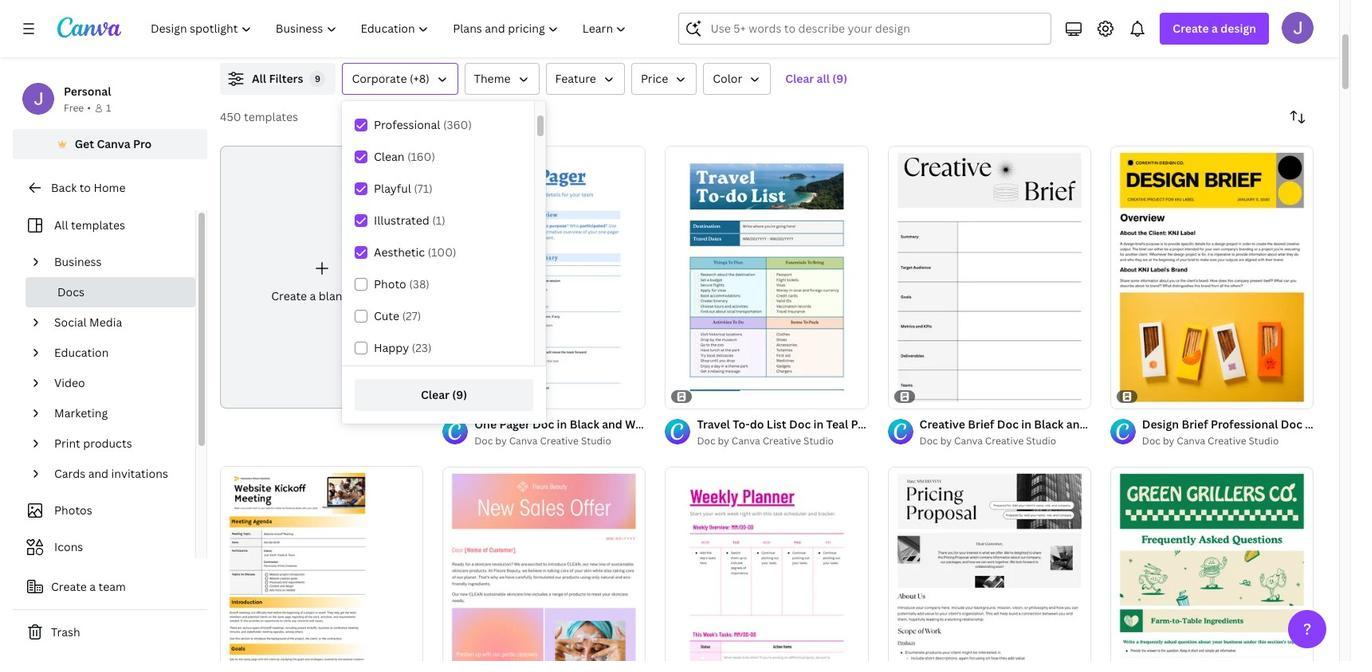 Task type: locate. For each thing, give the bounding box(es) containing it.
0 vertical spatial and
[[1067, 417, 1087, 432]]

clear all (9) button
[[777, 63, 855, 95]]

business link
[[48, 247, 186, 277]]

a
[[1212, 21, 1218, 36], [310, 289, 316, 304], [90, 580, 96, 595]]

0 horizontal spatial create
[[51, 580, 87, 595]]

1 vertical spatial templates
[[71, 218, 125, 233]]

(360)
[[443, 117, 472, 132]]

trash
[[51, 625, 80, 640]]

create
[[1173, 21, 1209, 36], [271, 289, 307, 304], [51, 580, 87, 595]]

4 by from the left
[[1163, 435, 1175, 448]]

marketing
[[54, 406, 108, 421]]

0 horizontal spatial (9)
[[452, 387, 467, 403]]

Search search field
[[711, 14, 1041, 44]]

create inside button
[[51, 580, 87, 595]]

doc by canva creative studio link for food & restaurant faqs doc in green cream yellow bold nostalgia style image
[[1142, 434, 1314, 450]]

all templates
[[54, 218, 125, 233]]

(9)
[[833, 71, 848, 86], [452, 387, 467, 403]]

1 by from the left
[[495, 435, 507, 448]]

one pager doc in black and white blue light blue classic professional style image
[[443, 146, 646, 409]]

1 horizontal spatial and
[[1067, 417, 1087, 432]]

canva for travel to-do list doc in teal pastel green pastel purple vibrant professional style image
[[732, 435, 760, 448]]

0 vertical spatial create
[[1173, 21, 1209, 36]]

0 vertical spatial (9)
[[833, 71, 848, 86]]

feature button
[[546, 63, 625, 95]]

9
[[315, 73, 320, 85]]

1 vertical spatial (9)
[[452, 387, 467, 403]]

1 horizontal spatial (9)
[[833, 71, 848, 86]]

clear for clear all (9)
[[785, 71, 814, 86]]

1 doc by canva creative studio from the left
[[474, 435, 611, 448]]

create for create a design
[[1173, 21, 1209, 36]]

templates down back to home
[[71, 218, 125, 233]]

1 vertical spatial and
[[88, 466, 109, 482]]

clean (160)
[[374, 149, 435, 164]]

get canva pro button
[[13, 129, 207, 159]]

clear inside button
[[785, 71, 814, 86]]

education link
[[48, 338, 186, 368]]

1 vertical spatial create
[[271, 289, 307, 304]]

create down icons
[[51, 580, 87, 595]]

2 vertical spatial create
[[51, 580, 87, 595]]

2 vertical spatial a
[[90, 580, 96, 595]]

0 horizontal spatial templates
[[71, 218, 125, 233]]

canva for one pager doc in black and white blue light blue classic professional style image
[[509, 435, 538, 448]]

home
[[94, 180, 126, 195]]

canva
[[97, 136, 130, 151], [509, 435, 538, 448], [732, 435, 760, 448], [954, 435, 983, 448], [1177, 435, 1206, 448]]

canva inside the get canva pro button
[[97, 136, 130, 151]]

2 by from the left
[[718, 435, 729, 448]]

doc by canva creative studio link for pricing proposal professional doc in white black grey sleek monochrome style image
[[920, 434, 1091, 450]]

by
[[495, 435, 507, 448], [718, 435, 729, 448], [940, 435, 952, 448], [1163, 435, 1175, 448]]

(9) inside button
[[833, 71, 848, 86]]

doc by canva creative studio link for weekly planner doc in magenta light pink vibrant professional style image
[[697, 434, 869, 450]]

0 horizontal spatial doc by canva creative studio
[[474, 435, 611, 448]]

doc by canva creative studio for weekly planner doc in magenta light pink vibrant professional style image
[[697, 435, 834, 448]]

back to home
[[51, 180, 126, 195]]

3 studio from the left
[[1026, 435, 1057, 448]]

1 studio from the left
[[581, 435, 611, 448]]

0 vertical spatial templates
[[244, 109, 298, 124]]

1 horizontal spatial all
[[252, 71, 266, 86]]

aesthetic (100)
[[374, 245, 456, 260]]

docs
[[57, 285, 85, 300]]

1 vertical spatial clear
[[421, 387, 450, 403]]

None search field
[[679, 13, 1052, 45]]

create a design button
[[1160, 13, 1269, 45]]

0 horizontal spatial and
[[88, 466, 109, 482]]

happy (23)
[[374, 340, 432, 356]]

0 horizontal spatial clear
[[421, 387, 450, 403]]

create inside dropdown button
[[1173, 21, 1209, 36]]

by for food & restaurant faqs doc in green cream yellow bold nostalgia style image
[[1163, 435, 1175, 448]]

0 vertical spatial clear
[[785, 71, 814, 86]]

in
[[1021, 417, 1032, 432]]

icons link
[[22, 533, 186, 563]]

price button
[[631, 63, 697, 95]]

2 horizontal spatial create
[[1173, 21, 1209, 36]]

1 horizontal spatial doc by canva creative studio
[[697, 435, 834, 448]]

(38)
[[409, 277, 430, 292]]

studio for business letter professional doc in salmon light blue gradients style image
[[581, 435, 611, 448]]

1 horizontal spatial templates
[[244, 109, 298, 124]]

creative brief doc in black and white grey editorial style image
[[888, 146, 1091, 409]]

3 by from the left
[[940, 435, 952, 448]]

studio for food & restaurant faqs doc in green cream yellow bold nostalgia style image
[[1249, 435, 1279, 448]]

photo (38)
[[374, 277, 430, 292]]

create a team button
[[13, 572, 207, 603]]

9 filter options selected element
[[310, 71, 326, 87]]

all
[[252, 71, 266, 86], [54, 218, 68, 233]]

•
[[87, 101, 91, 115]]

business letter professional doc in salmon light blue gradients style image
[[443, 467, 646, 662]]

by for business letter professional doc in salmon light blue gradients style image
[[495, 435, 507, 448]]

all filters
[[252, 71, 303, 86]]

2 horizontal spatial a
[[1212, 21, 1218, 36]]

all
[[817, 71, 830, 86]]

2 horizontal spatial doc by canva creative studio
[[1142, 435, 1279, 448]]

clear left all
[[785, 71, 814, 86]]

2 studio from the left
[[804, 435, 834, 448]]

1 horizontal spatial clear
[[785, 71, 814, 86]]

1 vertical spatial a
[[310, 289, 316, 304]]

0 horizontal spatial a
[[90, 580, 96, 595]]

aesthetic
[[374, 245, 425, 260]]

photos
[[54, 503, 92, 518]]

doc by canva creative studio for food & restaurant faqs doc in green cream yellow bold nostalgia style image
[[1142, 435, 1279, 448]]

2 doc by canva creative studio from the left
[[697, 435, 834, 448]]

back
[[51, 180, 77, 195]]

pro
[[133, 136, 152, 151]]

design brief professional doc in yellow black grey bold modern style image
[[1110, 146, 1314, 409]]

get
[[75, 136, 94, 151]]

3 doc by canva creative studio from the left
[[1142, 435, 1279, 448]]

cards and invitations
[[54, 466, 168, 482]]

create a design
[[1173, 21, 1256, 36]]

back to home link
[[13, 172, 207, 204]]

black
[[1034, 417, 1064, 432]]

1
[[106, 101, 111, 115]]

(23)
[[412, 340, 432, 356]]

illustrated
[[374, 213, 430, 228]]

education
[[54, 345, 109, 360]]

0 horizontal spatial all
[[54, 218, 68, 233]]

a inside dropdown button
[[1212, 21, 1218, 36]]

doc
[[351, 289, 372, 304], [997, 417, 1019, 432], [474, 435, 493, 448], [697, 435, 716, 448], [920, 435, 938, 448], [1142, 435, 1161, 448]]

and inside creative brief doc in black and white grey editorial style doc by canva creative studio
[[1067, 417, 1087, 432]]

3 doc by canva creative studio link from the left
[[920, 434, 1091, 450]]

a left design
[[1212, 21, 1218, 36]]

4 studio from the left
[[1249, 435, 1279, 448]]

doc by canva creative studio link for business letter professional doc in salmon light blue gradients style image
[[474, 434, 646, 450]]

invitations
[[111, 466, 168, 482]]

doc by canva creative studio
[[474, 435, 611, 448], [697, 435, 834, 448], [1142, 435, 1279, 448]]

templates for 450 templates
[[244, 109, 298, 124]]

and right cards
[[88, 466, 109, 482]]

Sort by button
[[1282, 101, 1314, 133]]

a left blank
[[310, 289, 316, 304]]

filters
[[269, 71, 303, 86]]

0 vertical spatial all
[[252, 71, 266, 86]]

by inside creative brief doc in black and white grey editorial style doc by canva creative studio
[[940, 435, 952, 448]]

cute
[[374, 309, 399, 324]]

and right black on the right
[[1067, 417, 1087, 432]]

get canva pro
[[75, 136, 152, 151]]

color
[[713, 71, 742, 86]]

1 doc by canva creative studio link from the left
[[474, 434, 646, 450]]

clear
[[785, 71, 814, 86], [421, 387, 450, 403]]

clear down (23)
[[421, 387, 450, 403]]

weekly planner doc in magenta light pink vibrant professional style image
[[665, 467, 869, 662]]

create left design
[[1173, 21, 1209, 36]]

clear (9)
[[421, 387, 467, 403]]

top level navigation element
[[140, 13, 641, 45]]

1 horizontal spatial a
[[310, 289, 316, 304]]

creative brief doc in black and white grey editorial style link
[[920, 416, 1229, 434]]

clear (9) button
[[355, 379, 533, 411]]

clear for clear (9)
[[421, 387, 450, 403]]

all for all templates
[[54, 218, 68, 233]]

all inside 'all templates' link
[[54, 218, 68, 233]]

clear inside 'button'
[[421, 387, 450, 403]]

1 vertical spatial all
[[54, 218, 68, 233]]

doc by canva creative studio for business letter professional doc in salmon light blue gradients style image
[[474, 435, 611, 448]]

creative
[[920, 417, 965, 432], [540, 435, 579, 448], [763, 435, 801, 448], [985, 435, 1024, 448], [1208, 435, 1246, 448]]

create left blank
[[271, 289, 307, 304]]

4 doc by canva creative studio link from the left
[[1142, 434, 1314, 450]]

print products
[[54, 436, 132, 451]]

templates
[[244, 109, 298, 124], [71, 218, 125, 233]]

photo
[[374, 277, 406, 292]]

all down 'back'
[[54, 218, 68, 233]]

2 doc by canva creative studio link from the left
[[697, 434, 869, 450]]

templates down the all filters
[[244, 109, 298, 124]]

a inside button
[[90, 580, 96, 595]]

by for weekly planner doc in magenta light pink vibrant professional style image
[[718, 435, 729, 448]]

0 vertical spatial a
[[1212, 21, 1218, 36]]

1 horizontal spatial create
[[271, 289, 307, 304]]

templates for all templates
[[71, 218, 125, 233]]

doc by canva creative studio link
[[474, 434, 646, 450], [697, 434, 869, 450], [920, 434, 1091, 450], [1142, 434, 1314, 450]]

all left filters
[[252, 71, 266, 86]]

trash link
[[13, 617, 207, 649]]

video link
[[48, 368, 186, 399]]

a left team
[[90, 580, 96, 595]]



Task type: vqa. For each thing, say whether or not it's contained in the screenshot.
Video
yes



Task type: describe. For each thing, give the bounding box(es) containing it.
450 templates
[[220, 109, 298, 124]]

color button
[[703, 63, 771, 95]]

social
[[54, 315, 87, 330]]

studio for weekly planner doc in magenta light pink vibrant professional style image
[[804, 435, 834, 448]]

cards
[[54, 466, 85, 482]]

professional
[[374, 117, 440, 132]]

clean
[[374, 149, 405, 164]]

create a team
[[51, 580, 126, 595]]

travel to-do list doc in teal pastel green pastel purple vibrant professional style image
[[665, 146, 869, 409]]

editorial
[[1152, 417, 1199, 432]]

all for all filters
[[252, 71, 266, 86]]

all templates link
[[22, 210, 186, 241]]

theme button
[[465, 63, 539, 95]]

blank
[[319, 289, 348, 304]]

a for design
[[1212, 21, 1218, 36]]

corporate (+8)
[[352, 71, 430, 86]]

feature
[[555, 71, 596, 86]]

clear all (9)
[[785, 71, 848, 86]]

a for team
[[90, 580, 96, 595]]

creative brief doc in black and white grey editorial style doc by canva creative studio
[[920, 417, 1229, 448]]

free
[[64, 101, 84, 115]]

jacob simon image
[[1282, 12, 1314, 44]]

playful (71)
[[374, 181, 433, 196]]

kickoff meeting doc in orange black white professional gradients style image
[[220, 466, 423, 662]]

free •
[[64, 101, 91, 115]]

studio inside creative brief doc in black and white grey editorial style doc by canva creative studio
[[1026, 435, 1057, 448]]

theme
[[474, 71, 511, 86]]

creative for design brief professional doc in yellow black grey bold modern style image
[[1208, 435, 1246, 448]]

cute (27)
[[374, 309, 421, 324]]

create a blank doc
[[271, 289, 372, 304]]

social media link
[[48, 308, 186, 338]]

(+8)
[[410, 71, 430, 86]]

media
[[89, 315, 122, 330]]

style
[[1201, 417, 1229, 432]]

grey
[[1124, 417, 1150, 432]]

marketing link
[[48, 399, 186, 429]]

print
[[54, 436, 80, 451]]

canva for design brief professional doc in yellow black grey bold modern style image
[[1177, 435, 1206, 448]]

social media
[[54, 315, 122, 330]]

print products link
[[48, 429, 186, 459]]

professional (360)
[[374, 117, 472, 132]]

(71)
[[414, 181, 433, 196]]

create for create a blank doc
[[271, 289, 307, 304]]

pricing proposal professional doc in white black grey sleek monochrome style image
[[888, 467, 1091, 662]]

(1)
[[432, 213, 445, 228]]

(9) inside 'button'
[[452, 387, 467, 403]]

personal
[[64, 84, 111, 99]]

products
[[83, 436, 132, 451]]

(27)
[[402, 309, 421, 324]]

create a blank doc link
[[220, 146, 423, 409]]

price
[[641, 71, 668, 86]]

creative for travel to-do list doc in teal pastel green pastel purple vibrant professional style image
[[763, 435, 801, 448]]

(100)
[[428, 245, 456, 260]]

create for create a team
[[51, 580, 87, 595]]

cards and invitations link
[[48, 459, 186, 489]]

to
[[79, 180, 91, 195]]

icons
[[54, 540, 83, 555]]

a for blank
[[310, 289, 316, 304]]

450
[[220, 109, 241, 124]]

business
[[54, 254, 102, 269]]

video
[[54, 375, 85, 391]]

design
[[1221, 21, 1256, 36]]

corporate
[[352, 71, 407, 86]]

team
[[98, 580, 126, 595]]

canva inside creative brief doc in black and white grey editorial style doc by canva creative studio
[[954, 435, 983, 448]]

white
[[1090, 417, 1121, 432]]

food & restaurant faqs doc in green cream yellow bold nostalgia style image
[[1110, 467, 1314, 662]]

photos link
[[22, 496, 186, 526]]

happy
[[374, 340, 409, 356]]

corporate (+8) button
[[342, 63, 458, 95]]

creative for one pager doc in black and white blue light blue classic professional style image
[[540, 435, 579, 448]]

illustrated (1)
[[374, 213, 445, 228]]

create a blank doc element
[[220, 146, 423, 409]]

brief
[[968, 417, 994, 432]]

playful
[[374, 181, 411, 196]]



